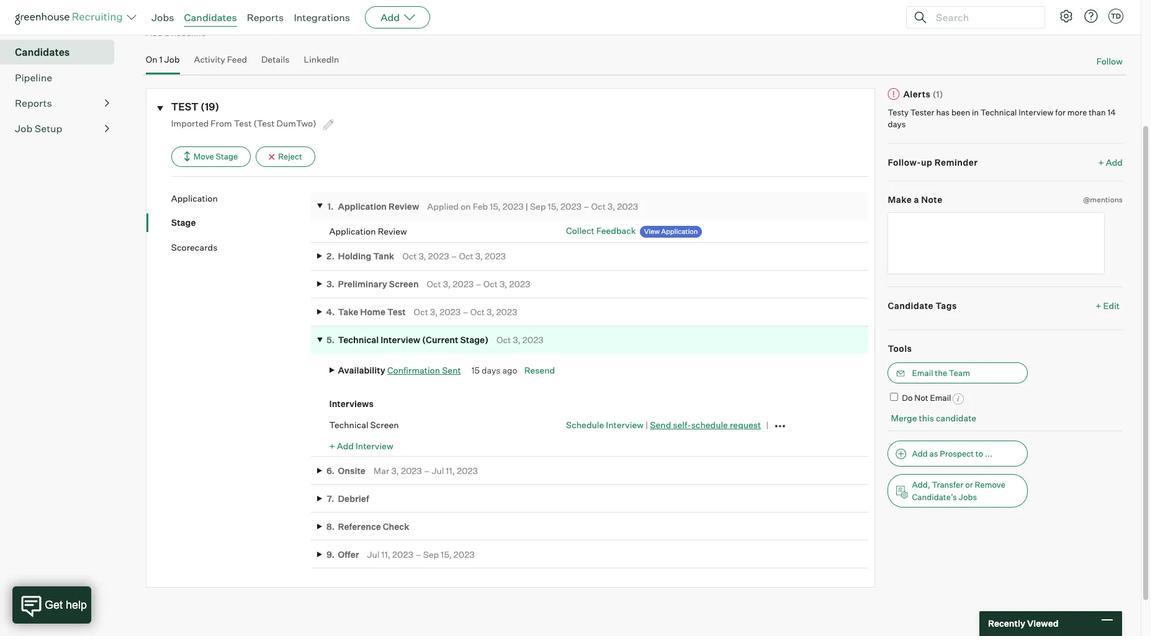 Task type: locate. For each thing, give the bounding box(es) containing it.
request
[[730, 420, 761, 430]]

1 vertical spatial 11,
[[381, 549, 390, 560]]

interview up confirmation
[[381, 335, 420, 345]]

1 vertical spatial test
[[387, 307, 406, 317]]

technical right in
[[981, 107, 1017, 117]]

add inside popup button
[[381, 11, 400, 24]]

for
[[1056, 107, 1066, 117]]

jobs down or
[[959, 492, 977, 502]]

6.
[[327, 465, 335, 476]]

stage)
[[460, 335, 489, 345]]

(19)
[[201, 101, 219, 113]]

edit
[[1103, 300, 1120, 311]]

sourcing
[[15, 21, 57, 33]]

view application
[[644, 227, 698, 236]]

8. reference check
[[326, 521, 409, 532]]

testy
[[888, 107, 909, 117]]

15 days ago
[[472, 365, 517, 376]]

jobs inside the add, transfer or remove candidate's jobs
[[959, 492, 977, 502]]

technical down interviews
[[329, 420, 368, 430]]

stage inside button
[[216, 151, 238, 161]]

application down 'move'
[[171, 193, 218, 203]]

reports down 'pipeline'
[[15, 97, 52, 109]]

viewed
[[1027, 618, 1059, 629]]

0 vertical spatial days
[[888, 119, 906, 129]]

application review
[[329, 226, 407, 236]]

0 horizontal spatial days
[[482, 365, 501, 376]]

screen down the 2. holding tank oct 3, 2023 – oct 3, 2023
[[389, 279, 419, 289]]

sep
[[530, 201, 546, 211], [423, 549, 439, 560]]

+ up '6.'
[[329, 441, 335, 451]]

+
[[1098, 157, 1104, 167], [1096, 300, 1102, 311], [329, 441, 335, 451]]

reports link down 'pipeline' link
[[15, 96, 109, 111]]

scorecards link
[[171, 241, 311, 253]]

interview inside testy tester has been in technical interview for more than 14 days
[[1019, 107, 1054, 117]]

resend button
[[524, 365, 555, 376]]

test right home
[[387, 307, 406, 317]]

+ inside 'link'
[[1098, 157, 1104, 167]]

been
[[952, 107, 970, 117]]

1 horizontal spatial 15,
[[490, 201, 501, 211]]

a inside no contact info available add a headline
[[164, 28, 169, 38]]

candidates up headline
[[184, 11, 237, 24]]

details
[[261, 54, 290, 64]]

+ add interview link
[[329, 441, 393, 451]]

Do Not Email checkbox
[[890, 393, 899, 401]]

candidates link up headline
[[184, 11, 237, 24]]

review left applied
[[389, 201, 419, 211]]

1 horizontal spatial candidates link
[[184, 11, 237, 24]]

2 vertical spatial technical
[[329, 420, 368, 430]]

1 horizontal spatial jobs
[[959, 492, 977, 502]]

–
[[584, 201, 589, 211], [451, 251, 457, 261], [476, 279, 482, 289], [463, 307, 469, 317], [424, 465, 430, 476], [415, 549, 421, 560]]

1 vertical spatial reports
[[15, 97, 52, 109]]

jul right "offer"
[[367, 549, 380, 560]]

job right '1'
[[164, 54, 180, 64]]

1 horizontal spatial a
[[914, 194, 919, 205]]

feedback
[[596, 225, 636, 236]]

1 vertical spatial +
[[1096, 300, 1102, 311]]

0 vertical spatial review
[[389, 201, 419, 211]]

1 vertical spatial technical
[[338, 335, 379, 345]]

stage
[[216, 151, 238, 161], [171, 217, 196, 228]]

0 horizontal spatial jul
[[367, 549, 380, 560]]

1 horizontal spatial days
[[888, 119, 906, 129]]

imported
[[171, 118, 209, 128]]

0 vertical spatial +
[[1098, 157, 1104, 167]]

0 vertical spatial candidates link
[[184, 11, 237, 24]]

2. holding tank oct 3, 2023 – oct 3, 2023
[[327, 251, 506, 261]]

job left setup
[[15, 122, 32, 135]]

1 horizontal spatial sep
[[530, 201, 546, 211]]

15
[[472, 365, 480, 376]]

this
[[919, 413, 934, 423]]

application
[[171, 193, 218, 203], [338, 201, 387, 211], [329, 226, 376, 236], [661, 227, 698, 236]]

send
[[650, 420, 671, 430]]

1 vertical spatial |
[[646, 420, 648, 430]]

email left the
[[912, 368, 933, 378]]

job setup link
[[15, 121, 109, 136]]

merge this candidate link
[[891, 413, 977, 423]]

stage up scorecards
[[171, 217, 196, 228]]

1 horizontal spatial 11,
[[446, 465, 455, 476]]

interview
[[1019, 107, 1054, 117], [381, 335, 420, 345], [606, 420, 644, 430], [356, 441, 393, 451]]

review up tank
[[378, 226, 407, 236]]

reports link up details
[[247, 11, 284, 24]]

stage right 'move'
[[216, 151, 238, 161]]

0 vertical spatial jobs
[[151, 11, 174, 24]]

email right the not
[[930, 393, 951, 403]]

1 vertical spatial candidates
[[15, 46, 70, 58]]

candidates link down sourcing link
[[15, 45, 109, 60]]

screen up + add interview link
[[370, 420, 399, 430]]

0 horizontal spatial job
[[15, 122, 32, 135]]

0 horizontal spatial 15,
[[441, 549, 452, 560]]

...
[[985, 449, 993, 459]]

candidates
[[184, 11, 237, 24], [15, 46, 70, 58]]

email
[[912, 368, 933, 378], [930, 393, 951, 403]]

add button
[[365, 6, 430, 29]]

3, up 3. preliminary screen oct 3, 2023 – oct 3, 2023
[[419, 251, 426, 261]]

add inside no contact info available add a headline
[[146, 28, 163, 38]]

technical right 5.
[[338, 335, 379, 345]]

days right '15'
[[482, 365, 501, 376]]

5.
[[327, 335, 335, 345]]

candidates link
[[184, 11, 237, 24], [15, 45, 109, 60]]

pipeline
[[15, 72, 52, 84]]

0 vertical spatial stage
[[216, 151, 238, 161]]

3, up stage)
[[487, 307, 494, 317]]

0 horizontal spatial |
[[526, 201, 528, 211]]

7. debrief
[[327, 493, 369, 504]]

in
[[972, 107, 979, 117]]

2 vertical spatial +
[[329, 441, 335, 451]]

1 horizontal spatial candidates
[[184, 11, 237, 24]]

3, up feedback
[[608, 201, 615, 211]]

0 vertical spatial candidates
[[184, 11, 237, 24]]

6. onsite mar 3, 2023 – jul 11, 2023
[[327, 465, 478, 476]]

review
[[389, 201, 419, 211], [378, 226, 407, 236]]

| left 'send' at bottom
[[646, 420, 648, 430]]

technical
[[981, 107, 1017, 117], [338, 335, 379, 345], [329, 420, 368, 430]]

jobs link
[[151, 11, 174, 24]]

offer
[[338, 549, 359, 560]]

testy tester has been in technical interview for more than 14 days
[[888, 107, 1116, 129]]

0 horizontal spatial candidates
[[15, 46, 70, 58]]

view
[[644, 227, 660, 236]]

merge
[[891, 413, 917, 423]]

0 vertical spatial job
[[164, 54, 180, 64]]

jul right mar
[[432, 465, 444, 476]]

schedule interview link
[[566, 420, 644, 430]]

add
[[381, 11, 400, 24], [146, 28, 163, 38], [1106, 157, 1123, 167], [337, 441, 354, 451], [912, 449, 928, 459]]

application up holding
[[329, 226, 376, 236]]

job
[[164, 54, 180, 64], [15, 122, 32, 135]]

0 vertical spatial test
[[234, 118, 252, 128]]

1 vertical spatial jobs
[[959, 492, 977, 502]]

days down testy
[[888, 119, 906, 129]]

on
[[461, 201, 471, 211]]

a left note
[[914, 194, 919, 205]]

1 horizontal spatial reports
[[247, 11, 284, 24]]

reports up details
[[247, 11, 284, 24]]

0 horizontal spatial a
[[164, 28, 169, 38]]

make a note
[[888, 194, 943, 205]]

candidates down sourcing
[[15, 46, 70, 58]]

0 vertical spatial technical
[[981, 107, 1017, 117]]

1 horizontal spatial stage
[[216, 151, 238, 161]]

imported from test (test dumtwo)
[[171, 118, 318, 128]]

application inside "link"
[[171, 193, 218, 203]]

activity feed link
[[194, 54, 247, 72]]

1 horizontal spatial reports link
[[247, 11, 284, 24]]

14
[[1108, 107, 1116, 117]]

no
[[146, 13, 158, 24]]

interview left for
[[1019, 107, 1054, 117]]

1 horizontal spatial jul
[[432, 465, 444, 476]]

0 horizontal spatial test
[[234, 118, 252, 128]]

add, transfer or remove candidate's jobs button
[[888, 474, 1028, 508]]

note
[[921, 194, 943, 205]]

tools
[[888, 343, 912, 354]]

0 vertical spatial email
[[912, 368, 933, 378]]

1 horizontal spatial test
[[387, 307, 406, 317]]

| right feb
[[526, 201, 528, 211]]

0 horizontal spatial jobs
[[151, 11, 174, 24]]

configure image
[[1059, 9, 1074, 24]]

than
[[1089, 107, 1106, 117]]

days inside testy tester has been in technical interview for more than 14 days
[[888, 119, 906, 129]]

jobs up headline
[[151, 11, 174, 24]]

+ up @mentions
[[1098, 157, 1104, 167]]

collect
[[566, 225, 594, 236]]

1 vertical spatial sep
[[423, 549, 439, 560]]

td button
[[1109, 9, 1124, 24]]

2.
[[327, 251, 335, 261]]

info
[[193, 13, 209, 24]]

0 vertical spatial reports
[[247, 11, 284, 24]]

+ left edit
[[1096, 300, 1102, 311]]

0 vertical spatial |
[[526, 201, 528, 211]]

5. technical interview (current stage)
[[327, 335, 489, 345]]

0 horizontal spatial stage
[[171, 217, 196, 228]]

integrations link
[[294, 11, 350, 24]]

do
[[902, 393, 913, 403]]

1 vertical spatial stage
[[171, 217, 196, 228]]

collect feedback
[[566, 225, 636, 236]]

1 vertical spatial screen
[[370, 420, 399, 430]]

1 vertical spatial a
[[914, 194, 919, 205]]

available
[[210, 13, 247, 24]]

dumtwo)
[[277, 118, 316, 128]]

7.
[[327, 493, 334, 504]]

screen
[[389, 279, 419, 289], [370, 420, 399, 430]]

3, up ago
[[513, 335, 521, 345]]

applied
[[427, 201, 459, 211]]

onsite
[[338, 465, 366, 476]]

3, down feb
[[475, 251, 483, 261]]

0 horizontal spatial reports link
[[15, 96, 109, 111]]

0 vertical spatial a
[[164, 28, 169, 38]]

0 horizontal spatial candidates link
[[15, 45, 109, 60]]

1 vertical spatial review
[[378, 226, 407, 236]]

1 vertical spatial jul
[[367, 549, 380, 560]]

a down jobs link
[[164, 28, 169, 38]]

interviews
[[329, 399, 374, 409]]

no contact info available add a headline
[[146, 13, 247, 38]]

None text field
[[888, 212, 1105, 274]]

0 vertical spatial jul
[[432, 465, 444, 476]]

test left (test
[[234, 118, 252, 128]]

setup
[[35, 122, 62, 135]]



Task type: describe. For each thing, give the bounding box(es) containing it.
0 horizontal spatial 11,
[[381, 549, 390, 560]]

@mentions
[[1083, 195, 1123, 204]]

3, down 3. preliminary screen oct 3, 2023 – oct 3, 2023
[[430, 307, 438, 317]]

+ for + add
[[1098, 157, 1104, 167]]

2 horizontal spatial 15,
[[548, 201, 559, 211]]

not
[[915, 393, 928, 403]]

more
[[1068, 107, 1087, 117]]

alerts (1)
[[903, 89, 944, 99]]

merge this candidate
[[891, 413, 977, 423]]

1 vertical spatial days
[[482, 365, 501, 376]]

4. take home test oct 3, 2023 – oct 3, 2023
[[326, 307, 517, 317]]

0 vertical spatial screen
[[389, 279, 419, 289]]

add inside 'link'
[[1106, 157, 1123, 167]]

+ for + edit
[[1096, 300, 1102, 311]]

test (19)
[[171, 101, 219, 113]]

3, up oct 3, 2023
[[500, 279, 507, 289]]

8.
[[326, 521, 335, 532]]

(test
[[254, 118, 275, 128]]

integrations
[[294, 11, 350, 24]]

reject button
[[256, 146, 315, 167]]

0 vertical spatial 11,
[[446, 465, 455, 476]]

1 vertical spatial candidates link
[[15, 45, 109, 60]]

sent
[[442, 365, 461, 376]]

transfer
[[932, 480, 964, 490]]

from
[[211, 118, 232, 128]]

+ edit
[[1096, 300, 1120, 311]]

sourcing link
[[15, 19, 109, 34]]

take
[[338, 307, 358, 317]]

on
[[146, 54, 157, 64]]

4.
[[326, 307, 335, 317]]

+ edit link
[[1093, 297, 1123, 314]]

on 1 job link
[[146, 54, 180, 72]]

feb
[[473, 201, 488, 211]]

3, right mar
[[391, 465, 399, 476]]

recently
[[988, 618, 1026, 629]]

oct 3, 2023
[[497, 335, 544, 345]]

resend
[[524, 365, 555, 376]]

collect feedback link
[[566, 225, 636, 236]]

interview down technical screen
[[356, 441, 393, 451]]

linkedin
[[304, 54, 339, 64]]

email inside email the team button
[[912, 368, 933, 378]]

pipeline link
[[15, 70, 109, 85]]

view application link
[[640, 226, 702, 238]]

interview left 'send' at bottom
[[606, 420, 644, 430]]

home
[[360, 307, 386, 317]]

candidate
[[888, 300, 934, 311]]

email the team button
[[888, 362, 1028, 384]]

do not email
[[902, 393, 951, 403]]

application right view
[[661, 227, 698, 236]]

as
[[930, 449, 938, 459]]

self-
[[673, 420, 691, 430]]

job setup
[[15, 122, 62, 135]]

1 horizontal spatial |
[[646, 420, 648, 430]]

+ for + add interview
[[329, 441, 335, 451]]

reference
[[338, 521, 381, 532]]

0 vertical spatial reports link
[[247, 11, 284, 24]]

feed
[[227, 54, 247, 64]]

candidate
[[936, 413, 977, 423]]

add,
[[912, 480, 930, 490]]

3, up 4. take home test oct 3, 2023 – oct 3, 2023
[[443, 279, 451, 289]]

add, transfer or remove candidate's jobs
[[912, 480, 1006, 502]]

1 horizontal spatial job
[[164, 54, 180, 64]]

contact
[[160, 13, 191, 24]]

candidate's
[[912, 492, 957, 502]]

up
[[921, 157, 933, 167]]

td
[[1111, 12, 1121, 20]]

tags
[[936, 300, 957, 311]]

add inside button
[[912, 449, 928, 459]]

schedule
[[691, 420, 728, 430]]

Search text field
[[933, 8, 1034, 26]]

availability
[[338, 365, 385, 376]]

1
[[159, 54, 163, 64]]

test
[[171, 101, 198, 113]]

make
[[888, 194, 912, 205]]

1 vertical spatial job
[[15, 122, 32, 135]]

stage link
[[171, 217, 311, 229]]

1 vertical spatial reports link
[[15, 96, 109, 111]]

email the team
[[912, 368, 970, 378]]

details link
[[261, 54, 290, 72]]

check
[[383, 521, 409, 532]]

0 horizontal spatial sep
[[423, 549, 439, 560]]

application up application review on the left of the page
[[338, 201, 387, 211]]

alerts
[[903, 89, 931, 99]]

greenhouse recruiting image
[[15, 10, 127, 25]]

ago
[[503, 365, 517, 376]]

9.
[[327, 549, 335, 560]]

technical screen
[[329, 420, 399, 430]]

or
[[965, 480, 973, 490]]

1.
[[327, 201, 334, 211]]

to
[[976, 449, 983, 459]]

debrief
[[338, 493, 369, 504]]

+ add link
[[1098, 156, 1123, 168]]

follow link
[[1097, 55, 1123, 67]]

9. offer jul 11, 2023 – sep 15, 2023
[[327, 549, 475, 560]]

follow-
[[888, 157, 921, 167]]

(1)
[[933, 89, 944, 99]]

add as prospect to ... button
[[888, 441, 1028, 467]]

technical inside testy tester has been in technical interview for more than 14 days
[[981, 107, 1017, 117]]

candidate tags
[[888, 300, 957, 311]]

schedule
[[566, 420, 604, 430]]

recently viewed
[[988, 618, 1059, 629]]

0 vertical spatial sep
[[530, 201, 546, 211]]

move stage button
[[171, 146, 251, 167]]

0 horizontal spatial reports
[[15, 97, 52, 109]]

3.
[[327, 279, 335, 289]]

1. application review applied on  feb 15, 2023 | sep 15, 2023 – oct 3, 2023
[[327, 201, 638, 211]]

schedule interview | send self-schedule request
[[566, 420, 761, 430]]

1 vertical spatial email
[[930, 393, 951, 403]]



Task type: vqa. For each thing, say whether or not it's contained in the screenshot.


